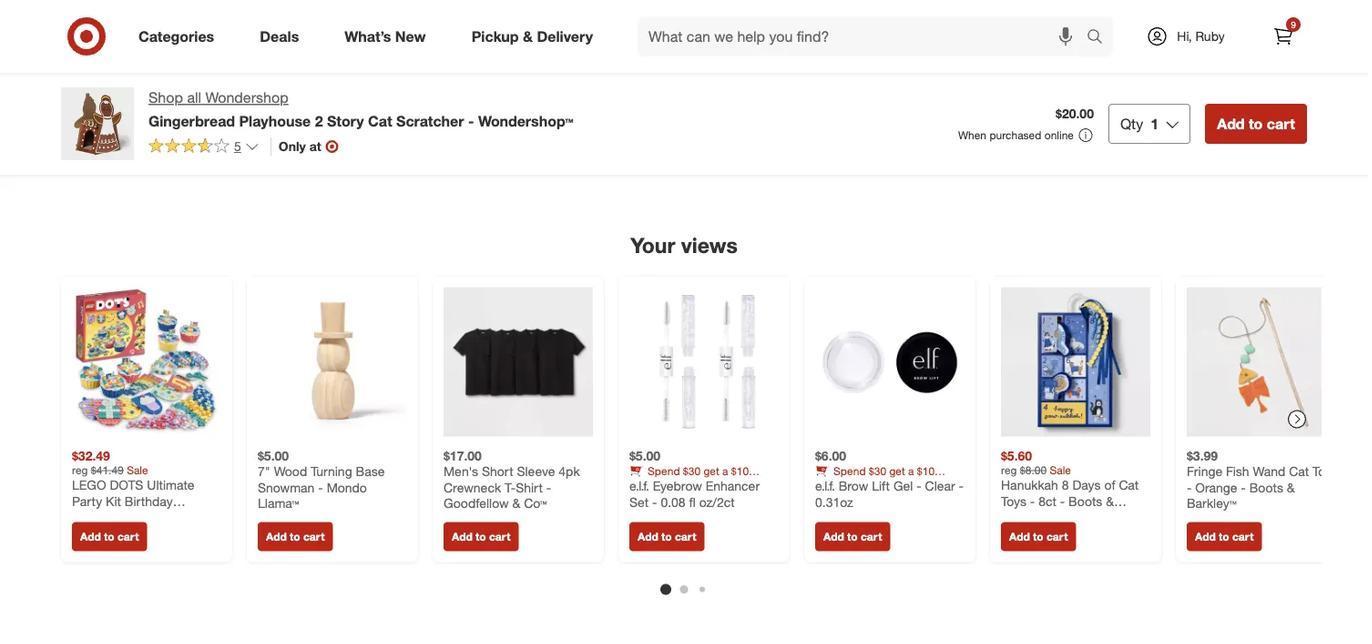 Task type: locate. For each thing, give the bounding box(es) containing it.
1 e.l.f. from the left
[[630, 479, 650, 495]]

2 $5.00 from the left
[[630, 448, 661, 464]]

0 horizontal spatial reg
[[72, 464, 88, 478]]

$5.00
[[258, 448, 289, 464], [630, 448, 661, 464]]

-
[[468, 112, 474, 130], [917, 479, 922, 495], [959, 479, 964, 495], [318, 480, 323, 496], [547, 480, 552, 496], [1188, 480, 1193, 496], [1242, 480, 1247, 496], [1031, 494, 1036, 510], [1061, 494, 1066, 510], [653, 495, 658, 510]]

2 sale from the left
[[1050, 464, 1072, 478]]

add for e.l.f. eyebrow enhancer set - 0.08 fl oz/2ct
[[638, 531, 659, 544]]

cat scratchers, trees & towers
[[261, 141, 464, 159]]

wand
[[1254, 464, 1286, 480]]

to for lego dots ultimate party kit birthday cupcake crafts 41806
[[104, 531, 114, 544]]

7"
[[258, 464, 270, 480]]

2 e.l.f. from the left
[[816, 479, 836, 495]]

$5.00 for $5.00
[[630, 448, 661, 464]]

1 sale from the left
[[127, 464, 148, 478]]

$3.99 fringe fish wand cat toy - orange - boots & barkley™
[[1188, 448, 1332, 512]]

reg for $32.49
[[72, 464, 88, 478]]

& right trees
[[405, 141, 414, 159]]

1 horizontal spatial barkley™
[[1188, 496, 1237, 512]]

crewneck
[[444, 480, 501, 496]]

1 reg from the left
[[72, 464, 88, 478]]

add for lego dots ultimate party kit birthday cupcake crafts 41806
[[80, 531, 101, 544]]

& left co™
[[513, 496, 521, 512]]

$20.00
[[1056, 106, 1095, 122]]

your
[[631, 232, 676, 258]]

to for 7" wood turning base snowman - mondo llama™
[[290, 531, 300, 544]]

& inside $3.99 fringe fish wand cat toy - orange - boots & barkley™
[[1288, 480, 1296, 496]]

lego dots ultimate party kit birthday cupcake crafts 41806 image
[[72, 288, 221, 437]]

2 reg from the left
[[1002, 464, 1018, 478]]

cart down orange
[[1233, 531, 1254, 544]]

men's
[[444, 464, 479, 480]]

cart down 8ct
[[1047, 531, 1069, 544]]

add to cart for 7" wood turning base snowman - mondo llama™
[[266, 531, 325, 544]]

pickup & delivery
[[472, 27, 593, 45]]

reg left $8.00
[[1002, 464, 1018, 478]]

cart down goodfellow at the left of the page
[[489, 531, 511, 544]]

cart for hanukkah 8 days of cat toys - 8ct - boots & barkley™
[[1047, 531, 1069, 544]]

1 horizontal spatial e.l.f.
[[816, 479, 836, 495]]

$5.00 up eyebrow
[[630, 448, 661, 464]]

fl
[[690, 495, 696, 510]]

shirt
[[516, 480, 543, 496]]

e.l.f. left brow
[[816, 479, 836, 495]]

search
[[1079, 29, 1123, 47]]

cart down the e.l.f. brow lift gel - clear - 0.31oz
[[861, 531, 883, 544]]

cat down playhouse
[[261, 141, 284, 159]]

hanukkah 8 days of cat toys - 8ct - boots & barkley™ image
[[1002, 288, 1151, 437]]

cat inside $3.99 fringe fish wand cat toy - orange - boots & barkley™
[[1290, 464, 1310, 480]]

to for e.l.f. eyebrow enhancer set - 0.08 fl oz/2ct
[[662, 531, 672, 544]]

- right shirt
[[547, 480, 552, 496]]

eyebrow
[[653, 479, 702, 495]]

cart down the crafts
[[118, 531, 139, 544]]

dots
[[110, 478, 143, 494]]

purchased
[[990, 129, 1042, 142]]

add to cart button for men's short sleeve 4pk crewneck t-shirt - goodfellow & co™
[[444, 523, 519, 552]]

0 horizontal spatial sale
[[127, 464, 148, 478]]

what's
[[345, 27, 391, 45]]

cat up trees
[[368, 112, 392, 130]]

add to cart for e.l.f. brow lift gel - clear - 0.31oz
[[824, 531, 883, 544]]

$8.00
[[1021, 464, 1047, 478]]

0 horizontal spatial boots
[[1069, 494, 1103, 510]]

hi,
[[1178, 28, 1193, 44]]

all
[[187, 89, 201, 107]]

barkley™ down hanukkah
[[1002, 510, 1052, 525]]

& inside '$17.00 men's short sleeve 4pk crewneck t-shirt - goodfellow & co™'
[[513, 496, 521, 512]]

add down llama™ on the left bottom of the page
[[266, 531, 287, 544]]

reg left the '$41.49'
[[72, 464, 88, 478]]

boots inside $3.99 fringe fish wand cat toy - orange - boots & barkley™
[[1250, 480, 1284, 496]]

add down set on the bottom left of the page
[[638, 531, 659, 544]]

boots left "of"
[[1069, 494, 1103, 510]]

e.l.f. inside the e.l.f. brow lift gel - clear - 0.31oz
[[816, 479, 836, 495]]

$17.00 men's short sleeve 4pk crewneck t-shirt - goodfellow & co™
[[444, 448, 580, 512]]

boots right the fish
[[1250, 480, 1284, 496]]

boots
[[1250, 480, 1284, 496], [1069, 494, 1103, 510]]

cat right "of"
[[1120, 478, 1140, 494]]

e.l.f. for e.l.f. eyebrow enhancer set - 0.08 fl oz/2ct
[[630, 479, 650, 495]]

add down toys
[[1010, 531, 1031, 544]]

goodfellow
[[444, 496, 509, 512]]

cart down 9 link
[[1268, 115, 1296, 133]]

What can we help you find? suggestions appear below search field
[[638, 16, 1092, 57]]

1 horizontal spatial boots
[[1250, 480, 1284, 496]]

cat scratchers, trees & towers link
[[246, 130, 479, 170]]

brow
[[839, 479, 869, 495]]

what's new link
[[329, 16, 449, 57]]

& right health
[[931, 141, 940, 159]]

boots inside $5.60 reg $8.00 sale hanukkah 8 days of cat toys - 8ct - boots & barkley™
[[1069, 494, 1103, 510]]

reg
[[72, 464, 88, 478], [1002, 464, 1018, 478]]

add to cart button for e.l.f. eyebrow enhancer set - 0.08 fl oz/2ct
[[630, 523, 705, 552]]

add
[[1218, 115, 1246, 133], [80, 531, 101, 544], [266, 531, 287, 544], [452, 531, 473, 544], [638, 531, 659, 544], [824, 531, 845, 544], [1010, 531, 1031, 544], [1196, 531, 1217, 544]]

playhouse
[[239, 112, 311, 130]]

reg inside $5.60 reg $8.00 sale hanukkah 8 days of cat toys - 8ct - boots & barkley™
[[1002, 464, 1018, 478]]

cat food
[[1044, 141, 1104, 159]]

1
[[1151, 115, 1160, 133]]

$5.00 inside $5.00 7" wood turning base snowman - mondo llama™
[[258, 448, 289, 464]]

cat health & grooming
[[858, 141, 1009, 159]]

add down orange
[[1196, 531, 1217, 544]]

grooming
[[944, 141, 1009, 159]]

add down cupcake
[[80, 531, 101, 544]]

sale for dots
[[127, 464, 148, 478]]

deals
[[260, 27, 299, 45]]

cart down fl
[[675, 531, 697, 544]]

& inside 'link'
[[931, 141, 940, 159]]

1 $5.00 from the left
[[258, 448, 289, 464]]

add down goodfellow at the left of the page
[[452, 531, 473, 544]]

5 link
[[149, 137, 260, 158]]

gingerbread
[[149, 112, 235, 130]]

delivery
[[537, 27, 593, 45]]

$5.00 up snowman on the bottom left
[[258, 448, 289, 464]]

cart for e.l.f. eyebrow enhancer set - 0.08 fl oz/2ct
[[675, 531, 697, 544]]

& right wand
[[1288, 480, 1296, 496]]

your views
[[631, 232, 738, 258]]

orange
[[1196, 480, 1238, 496]]

1 horizontal spatial reg
[[1002, 464, 1018, 478]]

cat
[[368, 112, 392, 130], [261, 141, 284, 159], [858, 141, 881, 159], [1044, 141, 1067, 159], [1290, 464, 1310, 480], [1120, 478, 1140, 494]]

- right set on the bottom left of the page
[[653, 495, 658, 510]]

- right 8ct
[[1061, 494, 1066, 510]]

&
[[523, 27, 533, 45], [405, 141, 414, 159], [931, 141, 940, 159], [1288, 480, 1296, 496], [1107, 494, 1115, 510], [513, 496, 521, 512]]

sale inside $5.60 reg $8.00 sale hanukkah 8 days of cat toys - 8ct - boots & barkley™
[[1050, 464, 1072, 478]]

days
[[1073, 478, 1101, 494]]

men's short sleeve 4pk crewneck t-shirt - goodfellow & co™ image
[[444, 288, 593, 437]]

1 horizontal spatial $5.00
[[630, 448, 661, 464]]

cart down snowman on the bottom left
[[303, 531, 325, 544]]

- right 'scratcher' at the top
[[468, 112, 474, 130]]

9 link
[[1264, 16, 1304, 57]]

of
[[1105, 478, 1116, 494]]

add to cart
[[1218, 115, 1296, 133], [80, 531, 139, 544], [266, 531, 325, 544], [452, 531, 511, 544], [638, 531, 697, 544], [824, 531, 883, 544], [1010, 531, 1069, 544], [1196, 531, 1254, 544]]

deals link
[[244, 16, 322, 57]]

lift
[[872, 479, 890, 495]]

0 horizontal spatial $5.00
[[258, 448, 289, 464]]

e.l.f.
[[630, 479, 650, 495], [816, 479, 836, 495]]

add to cart button for lego dots ultimate party kit birthday cupcake crafts 41806
[[72, 523, 147, 552]]

& right days
[[1107, 494, 1115, 510]]

gel
[[894, 479, 914, 495]]

e.l.f. inside e.l.f. eyebrow enhancer set - 0.08 fl oz/2ct
[[630, 479, 650, 495]]

41806
[[165, 510, 200, 525]]

reg inside $32.49 reg $41.49 sale lego dots ultimate party kit birthday cupcake crafts 41806
[[72, 464, 88, 478]]

categories
[[139, 27, 214, 45]]

health
[[885, 141, 927, 159]]

to for e.l.f. brow lift gel - clear - 0.31oz
[[848, 531, 858, 544]]

$3.99
[[1188, 448, 1219, 464]]

sale inside $32.49 reg $41.49 sale lego dots ultimate party kit birthday cupcake crafts 41806
[[127, 464, 148, 478]]

e.l.f. eyebrow enhancer set - 0.08 fl oz/2ct
[[630, 479, 760, 510]]

cart for lego dots ultimate party kit birthday cupcake crafts 41806
[[118, 531, 139, 544]]

add for hanukkah 8 days of cat toys - 8ct - boots & barkley™
[[1010, 531, 1031, 544]]

- left "mondo"
[[318, 480, 323, 496]]

sale right the '$41.49'
[[127, 464, 148, 478]]

to for fringe fish wand cat toy - orange - boots & barkley™
[[1220, 531, 1230, 544]]

cart for men's short sleeve 4pk crewneck t-shirt - goodfellow & co™
[[489, 531, 511, 544]]

- inside shop all wondershop gingerbread playhouse 2 story cat scratcher - wondershop™
[[468, 112, 474, 130]]

sale right $8.00
[[1050, 464, 1072, 478]]

- right orange
[[1242, 480, 1247, 496]]

towers
[[418, 141, 464, 159]]

- right gel
[[917, 479, 922, 495]]

what's new
[[345, 27, 426, 45]]

lego
[[72, 478, 106, 494]]

add down the 0.31oz
[[824, 531, 845, 544]]

e.l.f. left the 0.08
[[630, 479, 650, 495]]

scratcher
[[396, 112, 464, 130]]

0 horizontal spatial e.l.f.
[[630, 479, 650, 495]]

barkley™ down the fringe
[[1188, 496, 1237, 512]]

0 horizontal spatial barkley™
[[1002, 510, 1052, 525]]

cat inside 'link'
[[858, 141, 881, 159]]

cart
[[1268, 115, 1296, 133], [118, 531, 139, 544], [303, 531, 325, 544], [489, 531, 511, 544], [675, 531, 697, 544], [861, 531, 883, 544], [1047, 531, 1069, 544], [1233, 531, 1254, 544]]

pickup
[[472, 27, 519, 45]]

turning
[[311, 464, 352, 480]]

cat left the toy
[[1290, 464, 1310, 480]]

1 horizontal spatial sale
[[1050, 464, 1072, 478]]

reg for $5.60
[[1002, 464, 1018, 478]]

when
[[959, 129, 987, 142]]

cat left health
[[858, 141, 881, 159]]

add to cart for fringe fish wand cat toy - orange - boots & barkley™
[[1196, 531, 1254, 544]]



Task type: vqa. For each thing, say whether or not it's contained in the screenshot.
left We
no



Task type: describe. For each thing, give the bounding box(es) containing it.
toy
[[1313, 464, 1332, 480]]

0.31oz
[[816, 495, 854, 510]]

cat inside shop all wondershop gingerbread playhouse 2 story cat scratcher - wondershop™
[[368, 112, 392, 130]]

online
[[1045, 129, 1074, 142]]

birthday
[[125, 494, 173, 510]]

8
[[1063, 478, 1070, 494]]

trees
[[366, 141, 401, 159]]

e.l.f. brow lift gel - clear - 0.31oz
[[816, 479, 964, 510]]

co™
[[524, 496, 547, 512]]

toys
[[1002, 494, 1027, 510]]

& inside $5.60 reg $8.00 sale hanukkah 8 days of cat toys - 8ct - boots & barkley™
[[1107, 494, 1115, 510]]

0.08
[[661, 495, 686, 510]]

- left 8ct
[[1031, 494, 1036, 510]]

cart for fringe fish wand cat toy - orange - boots & barkley™
[[1233, 531, 1254, 544]]

clear
[[926, 479, 956, 495]]

pickup & delivery link
[[456, 16, 616, 57]]

5
[[234, 138, 241, 154]]

add to cart button for hanukkah 8 days of cat toys - 8ct - boots & barkley™
[[1002, 523, 1077, 552]]

t-
[[505, 480, 516, 496]]

& right pickup
[[523, 27, 533, 45]]

only
[[279, 138, 306, 154]]

$32.49 reg $41.49 sale lego dots ultimate party kit birthday cupcake crafts 41806
[[72, 448, 200, 525]]

- inside $5.00 7" wood turning base snowman - mondo llama™
[[318, 480, 323, 496]]

add for e.l.f. brow lift gel - clear - 0.31oz
[[824, 531, 845, 544]]

2
[[315, 112, 323, 130]]

when purchased online
[[959, 129, 1074, 142]]

$17.00
[[444, 448, 482, 464]]

short
[[482, 464, 514, 480]]

e.l.f. brow lift gel - clear - 0.31oz image
[[816, 288, 965, 437]]

$5.60
[[1002, 448, 1033, 464]]

add to cart for men's short sleeve 4pk crewneck t-shirt - goodfellow & co™
[[452, 531, 511, 544]]

add to cart for lego dots ultimate party kit birthday cupcake crafts 41806
[[80, 531, 139, 544]]

sleeve
[[517, 464, 555, 480]]

add right 1
[[1218, 115, 1246, 133]]

add to cart button for fringe fish wand cat toy - orange - boots & barkley™
[[1188, 523, 1263, 552]]

to for men's short sleeve 4pk crewneck t-shirt - goodfellow & co™
[[476, 531, 486, 544]]

barkley™ inside $5.60 reg $8.00 sale hanukkah 8 days of cat toys - 8ct - boots & barkley™
[[1002, 510, 1052, 525]]

add for 7" wood turning base snowman - mondo llama™
[[266, 531, 287, 544]]

ruby
[[1196, 28, 1226, 44]]

fringe fish wand cat toy - orange - boots & barkley™ image
[[1188, 288, 1337, 437]]

add to cart for hanukkah 8 days of cat toys - 8ct - boots & barkley™
[[1010, 531, 1069, 544]]

snowman
[[258, 480, 315, 496]]

cat food link
[[1028, 130, 1119, 170]]

mondo
[[327, 480, 367, 496]]

- inside e.l.f. eyebrow enhancer set - 0.08 fl oz/2ct
[[653, 495, 658, 510]]

- inside '$17.00 men's short sleeve 4pk crewneck t-shirt - goodfellow & co™'
[[547, 480, 552, 496]]

$32.49
[[72, 448, 110, 464]]

crafts
[[126, 510, 161, 525]]

views
[[682, 232, 738, 258]]

only at
[[279, 138, 321, 154]]

qty 1
[[1121, 115, 1160, 133]]

qty
[[1121, 115, 1144, 133]]

food
[[1071, 141, 1104, 159]]

story
[[327, 112, 364, 130]]

add to cart for e.l.f. eyebrow enhancer set - 0.08 fl oz/2ct
[[638, 531, 697, 544]]

base
[[356, 464, 385, 480]]

party
[[72, 494, 102, 510]]

cat left food
[[1044, 141, 1067, 159]]

add for men's short sleeve 4pk crewneck t-shirt - goodfellow & co™
[[452, 531, 473, 544]]

$5.00 7" wood turning base snowman - mondo llama™
[[258, 448, 385, 512]]

cart for e.l.f. brow lift gel - clear - 0.31oz
[[861, 531, 883, 544]]

to for hanukkah 8 days of cat toys - 8ct - boots & barkley™
[[1034, 531, 1044, 544]]

add to cart button for 7" wood turning base snowman - mondo llama™
[[258, 523, 333, 552]]

fringe
[[1188, 464, 1223, 480]]

at
[[310, 138, 321, 154]]

shop
[[149, 89, 183, 107]]

new
[[395, 27, 426, 45]]

$5.00 for $5.00 7" wood turning base snowman - mondo llama™
[[258, 448, 289, 464]]

wondershop™
[[478, 112, 574, 130]]

cupcake
[[72, 510, 123, 525]]

e.l.f. for e.l.f. brow lift gel - clear - 0.31oz
[[816, 479, 836, 495]]

enhancer
[[706, 479, 760, 495]]

categories link
[[123, 16, 237, 57]]

barkley™ inside $3.99 fringe fish wand cat toy - orange - boots & barkley™
[[1188, 496, 1237, 512]]

wood
[[274, 464, 307, 480]]

$6.00
[[816, 448, 847, 464]]

7" wood turning base snowman - mondo llama™ image
[[258, 288, 407, 437]]

hi, ruby
[[1178, 28, 1226, 44]]

fish
[[1227, 464, 1250, 480]]

$5.60 reg $8.00 sale hanukkah 8 days of cat toys - 8ct - boots & barkley™
[[1002, 448, 1140, 525]]

- left orange
[[1188, 480, 1193, 496]]

cat health & grooming link
[[842, 130, 1025, 170]]

set
[[630, 495, 649, 510]]

cat inside $5.60 reg $8.00 sale hanukkah 8 days of cat toys - 8ct - boots & barkley™
[[1120, 478, 1140, 494]]

4pk
[[559, 464, 580, 480]]

oz/2ct
[[700, 495, 735, 510]]

shop all wondershop gingerbread playhouse 2 story cat scratcher - wondershop™
[[149, 89, 574, 130]]

cart for 7" wood turning base snowman - mondo llama™
[[303, 531, 325, 544]]

kit
[[106, 494, 121, 510]]

- right clear
[[959, 479, 964, 495]]

scratchers,
[[288, 141, 362, 159]]

image of gingerbread playhouse 2 story cat scratcher - wondershop™ image
[[61, 87, 134, 160]]

add to cart button for e.l.f. brow lift gel - clear - 0.31oz
[[816, 523, 891, 552]]

search button
[[1079, 16, 1123, 60]]

add for fringe fish wand cat toy - orange - boots & barkley™
[[1196, 531, 1217, 544]]

e.l.f. eyebrow enhancer set - 0.08 fl oz/2ct image
[[630, 288, 779, 437]]

llama™
[[258, 496, 299, 512]]

wondershop
[[206, 89, 289, 107]]

ultimate
[[147, 478, 195, 494]]

sale for 8
[[1050, 464, 1072, 478]]

hanukkah
[[1002, 478, 1059, 494]]

9
[[1292, 19, 1297, 30]]



